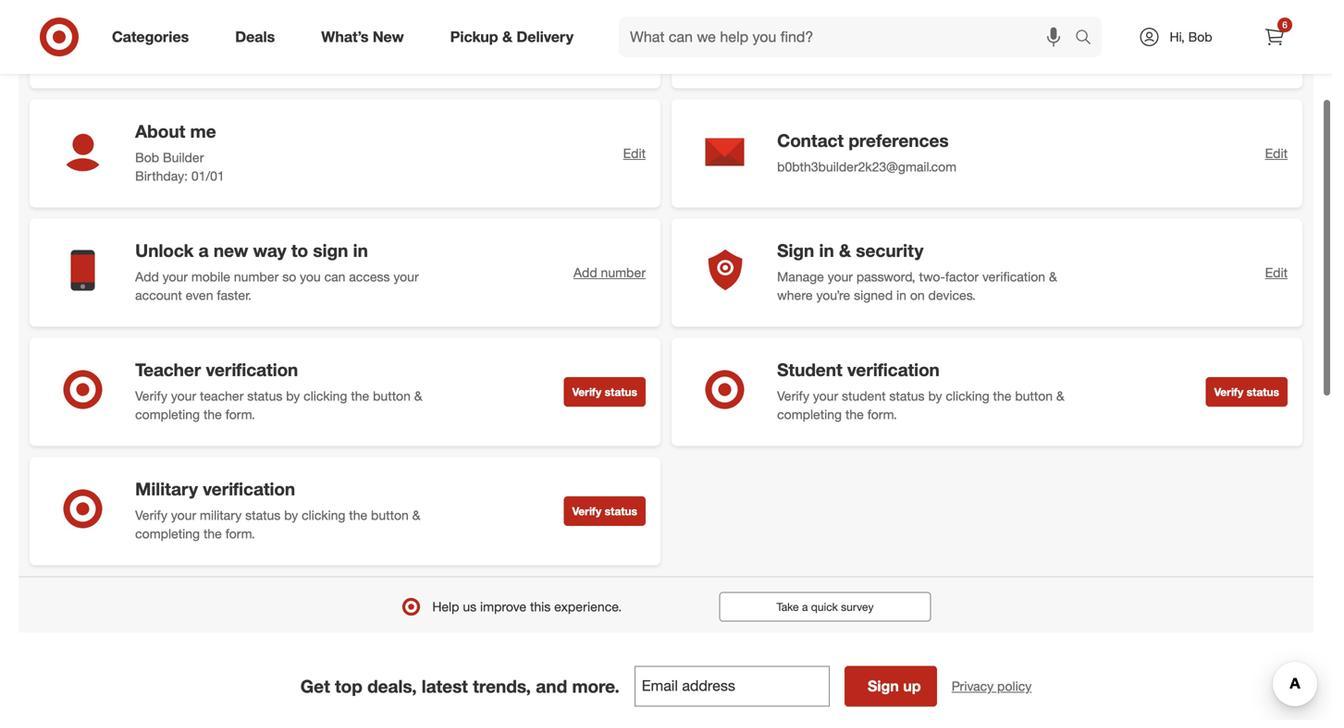 Task type: vqa. For each thing, say whether or not it's contained in the screenshot.
Glow inside the $9.99 Naturium Phyto-Glow Lip Balm - Petal - 0.34 fl oz Sponsored
no



Task type: locate. For each thing, give the bounding box(es) containing it.
add for it
[[572, 26, 595, 42]]

your down the teacher
[[171, 388, 196, 404]]

password,
[[856, 269, 915, 285]]

verification inside sign in & security manage your password, two-factor verification & where you're signed in on devices.
[[982, 269, 1045, 285]]

sign left up
[[868, 678, 899, 696]]

0 horizontal spatial sign
[[777, 240, 814, 261]]

order
[[349, 39, 380, 56]]

new
[[373, 28, 404, 46]]

verify status
[[572, 386, 637, 399], [1214, 386, 1279, 399], [572, 505, 637, 519]]

angeles
[[802, 49, 848, 65]]

0 horizontal spatial bob
[[135, 150, 159, 166]]

pickup
[[450, 28, 498, 46]]

clicking inside military verification verify your military status by clicking the button & completing the form.
[[302, 508, 345, 524]]

in left on
[[896, 287, 907, 304]]

verify status button for teacher verification
[[564, 378, 646, 407]]

completing down student
[[777, 407, 842, 423]]

form. inside teacher verification verify your teacher status by clicking the button & completing the form.
[[225, 407, 255, 423]]

by inside military verification verify your military status by clicking the button & completing the form.
[[284, 508, 298, 524]]

verify inside military verification verify your military status by clicking the button & completing the form.
[[135, 508, 167, 524]]

0 horizontal spatial sunset
[[825, 30, 866, 46]]

completing inside teacher verification verify your teacher status by clicking the button & completing the form.
[[135, 407, 200, 423]]

1 vertical spatial a
[[802, 601, 808, 614]]

contact
[[777, 130, 844, 151]]

completing for military
[[135, 526, 200, 542]]

sign inside sign in & security manage your password, two-factor verification & where you're signed in on devices.
[[777, 240, 814, 261]]

this
[[530, 599, 551, 615]]

edit link for security
[[1265, 264, 1288, 282]]

& inside teacher verification verify your teacher status by clicking the button & completing the form.
[[414, 388, 422, 404]]

your down student
[[813, 388, 838, 404]]

experience.
[[554, 599, 622, 615]]

sign in & security manage your password, two-factor verification & where you're signed in on devices.
[[777, 240, 1057, 304]]

by right the teacher
[[286, 388, 300, 404]]

your down military
[[171, 508, 196, 524]]

0 horizontal spatial number
[[234, 269, 279, 285]]

None text field
[[634, 667, 830, 707]]

form. inside military verification verify your military status by clicking the button & completing the form.
[[225, 526, 255, 542]]

save
[[135, 39, 164, 56]]

edit for builder
[[623, 145, 646, 162]]

clicking for teacher verification
[[304, 388, 347, 404]]

policy
[[997, 679, 1032, 695]]

form.
[[225, 407, 255, 423], [867, 407, 897, 423], [225, 526, 255, 542]]

verify status button for military verification
[[564, 497, 646, 527]]

about me bob builder birthday: 01/01
[[135, 121, 224, 184]]

edit for sunset
[[1265, 26, 1288, 42]]

1 horizontal spatial a
[[802, 601, 808, 614]]

address right an
[[185, 39, 232, 56]]

& inside student verification verify your student status by clicking the button & completing the form.
[[1056, 388, 1064, 404]]

form. for military
[[225, 526, 255, 542]]

to left make in the left top of the page
[[235, 39, 247, 56]]

sunset
[[888, 1, 946, 22], [825, 30, 866, 46]]

verification up military
[[203, 479, 295, 500]]

form. down 'student' at the bottom
[[867, 407, 897, 423]]

edit link
[[1265, 25, 1288, 44], [623, 145, 646, 163], [1265, 145, 1288, 163], [1265, 264, 1288, 282]]

completing down the teacher
[[135, 407, 200, 423]]

0 vertical spatial sign
[[777, 240, 814, 261]]

by right 'student' at the bottom
[[928, 388, 942, 404]]

online.
[[384, 39, 422, 56]]

,
[[848, 49, 851, 65]]

clicking inside teacher verification verify your teacher status by clicking the button & completing the form.
[[304, 388, 347, 404]]

verify status for military verification
[[572, 505, 637, 519]]

signed
[[854, 287, 893, 304]]

completing inside student verification verify your student status by clicking the button & completing the form.
[[777, 407, 842, 423]]

button
[[373, 388, 411, 404], [1015, 388, 1053, 404], [371, 508, 409, 524]]

contact preferences b0bth3builder2k23@gmail.com
[[777, 130, 957, 175]]

completing
[[135, 407, 200, 423], [777, 407, 842, 423], [135, 526, 200, 542]]

sign
[[313, 240, 348, 261]]

sunset up blvd
[[888, 1, 946, 22]]

what's new link
[[305, 17, 427, 57]]

sign up manage on the right of page
[[777, 240, 814, 261]]

search button
[[1067, 17, 1111, 61]]

2 horizontal spatial in
[[896, 287, 907, 304]]

to
[[235, 39, 247, 56], [334, 39, 346, 56], [291, 240, 308, 261]]

deals,
[[367, 676, 417, 697]]

faster.
[[217, 287, 252, 304]]

bob up birthday:
[[135, 150, 159, 166]]

form. inside student verification verify your student status by clicking the button & completing the form.
[[867, 407, 897, 423]]

clicking inside student verification verify your student status by clicking the button & completing the form.
[[946, 388, 989, 404]]

my
[[777, 1, 802, 22]]

to up so on the left top of page
[[291, 240, 308, 261]]

verify status button for student verification
[[1206, 378, 1288, 407]]

verification for military verification
[[203, 479, 295, 500]]

verification for student verification
[[847, 359, 940, 380]]

verification up 'student' at the bottom
[[847, 359, 940, 380]]

manage
[[777, 269, 824, 285]]

a for take
[[802, 601, 808, 614]]

me
[[190, 121, 216, 142]]

verification right factor
[[982, 269, 1045, 285]]

bob right hi,
[[1188, 29, 1212, 45]]

b0bth3builder2k23@gmail.com
[[777, 159, 957, 175]]

0 vertical spatial sunset
[[888, 1, 946, 22]]

in
[[353, 240, 368, 261], [819, 240, 834, 261], [896, 287, 907, 304]]

status
[[605, 386, 637, 399], [1247, 386, 1279, 399], [247, 388, 282, 404], [889, 388, 925, 404], [605, 505, 637, 519], [245, 508, 281, 524]]

by
[[286, 388, 300, 404], [928, 388, 942, 404], [284, 508, 298, 524]]

military
[[200, 508, 242, 524]]

1 horizontal spatial address
[[599, 26, 646, 42]]

bob
[[1188, 29, 1212, 45], [135, 150, 159, 166]]

button inside student verification verify your student status by clicking the button & completing the form.
[[1015, 388, 1053, 404]]

delivery
[[517, 28, 574, 46]]

0 horizontal spatial to
[[235, 39, 247, 56]]

verification inside teacher verification verify your teacher status by clicking the button & completing the form.
[[206, 359, 298, 380]]

clicking for student verification
[[946, 388, 989, 404]]

& for teacher verification
[[414, 388, 422, 404]]

1 horizontal spatial in
[[819, 240, 834, 261]]

90028-
[[876, 49, 917, 65]]

by right military
[[284, 508, 298, 524]]

button inside teacher verification verify your teacher status by clicking the button & completing the form.
[[373, 388, 411, 404]]

add number link
[[574, 264, 646, 282]]

by for student verification
[[928, 388, 942, 404]]

by inside student verification verify your student status by clicking the button & completing the form.
[[928, 388, 942, 404]]

verification up the teacher
[[206, 359, 298, 380]]

0 vertical spatial bob
[[1188, 29, 1212, 45]]

your
[[163, 269, 188, 285], [394, 269, 419, 285], [828, 269, 853, 285], [171, 388, 196, 404], [813, 388, 838, 404], [171, 508, 196, 524]]

number
[[601, 265, 646, 281], [234, 269, 279, 285]]

sunset up ,
[[825, 30, 866, 46]]

in up manage on the right of page
[[819, 240, 834, 261]]

2 horizontal spatial to
[[334, 39, 346, 56]]

teacher verification verify your teacher status by clicking the button & completing the form.
[[135, 359, 422, 423]]

1 vertical spatial sign
[[868, 678, 899, 696]]

verify status button
[[564, 378, 646, 407], [1206, 378, 1288, 407], [564, 497, 646, 527]]

privacy policy link
[[952, 678, 1032, 696]]

1 vertical spatial sunset
[[825, 30, 866, 46]]

& for sign in & security
[[1049, 269, 1057, 285]]

w
[[810, 30, 822, 46]]

verification inside student verification verify your student status by clicking the button & completing the form.
[[847, 359, 940, 380]]

1 horizontal spatial to
[[291, 240, 308, 261]]

your inside sign in & security manage your password, two-factor verification & where you're signed in on devices.
[[828, 269, 853, 285]]

bob inside about me bob builder birthday: 01/01
[[135, 150, 159, 166]]

address inside the add address link
[[599, 26, 646, 42]]

a left new
[[199, 240, 209, 261]]

button inside military verification verify your military status by clicking the button & completing the form.
[[371, 508, 409, 524]]

to inside unlock a new way to sign in add your mobile number so you can access your account even faster.
[[291, 240, 308, 261]]

add for in
[[574, 265, 597, 281]]

form. down military
[[225, 526, 255, 542]]

address right delivery
[[599, 26, 646, 42]]

access
[[349, 269, 390, 285]]

security
[[856, 240, 924, 261]]

verify
[[572, 386, 602, 399], [1214, 386, 1244, 399], [135, 388, 167, 404], [777, 388, 809, 404], [572, 505, 602, 519], [135, 508, 167, 524]]

0 horizontal spatial address
[[185, 39, 232, 56]]

it
[[285, 39, 292, 56]]

address
[[599, 26, 646, 42], [185, 39, 232, 56]]

& inside military verification verify your military status by clicking the button & completing the form.
[[412, 508, 420, 524]]

student verification verify your student status by clicking the button & completing the form.
[[777, 359, 1064, 423]]

to left order
[[334, 39, 346, 56]]

verification inside military verification verify your military status by clicking the button & completing the form.
[[203, 479, 295, 500]]

status inside teacher verification verify your teacher status by clicking the button & completing the form.
[[247, 388, 282, 404]]

get top deals, latest trends, and more.
[[300, 676, 620, 697]]

completing for teacher
[[135, 407, 200, 423]]

clicking
[[304, 388, 347, 404], [946, 388, 989, 404], [302, 508, 345, 524]]

completing inside military verification verify your military status by clicking the button & completing the form.
[[135, 526, 200, 542]]

a right take
[[802, 601, 808, 614]]

0 horizontal spatial in
[[353, 240, 368, 261]]

verification
[[982, 269, 1045, 285], [206, 359, 298, 380], [847, 359, 940, 380], [203, 479, 295, 500]]

a inside button
[[802, 601, 808, 614]]

sign inside button
[[868, 678, 899, 696]]

top
[[335, 676, 363, 697]]

your up the account
[[163, 269, 188, 285]]

your up you're
[[828, 269, 853, 285]]

sign for in
[[777, 240, 814, 261]]

1 horizontal spatial sign
[[868, 678, 899, 696]]

by inside teacher verification verify your teacher status by clicking the button & completing the form.
[[286, 388, 300, 404]]

a inside unlock a new way to sign in add your mobile number so you can access your account even faster.
[[199, 240, 209, 261]]

0 vertical spatial a
[[199, 240, 209, 261]]

completing down military
[[135, 526, 200, 542]]

so
[[282, 269, 296, 285]]

form. for student
[[867, 407, 897, 423]]

form. down the teacher
[[225, 407, 255, 423]]

0 horizontal spatial a
[[199, 240, 209, 261]]

a
[[199, 240, 209, 261], [802, 601, 808, 614]]

store:
[[807, 1, 855, 22]]

take
[[777, 601, 799, 614]]

1 vertical spatial bob
[[135, 150, 159, 166]]

in up access
[[353, 240, 368, 261]]

add
[[572, 26, 595, 42], [574, 265, 597, 281], [135, 269, 159, 285]]

6
[[1282, 19, 1287, 31]]



Task type: describe. For each thing, give the bounding box(es) containing it.
status inside military verification verify your military status by clicking the button & completing the form.
[[245, 508, 281, 524]]

los
[[777, 49, 798, 65]]

make
[[250, 39, 282, 56]]

1 horizontal spatial sunset
[[888, 1, 946, 22]]

privacy policy
[[952, 679, 1032, 695]]

by for military verification
[[284, 508, 298, 524]]

preferences
[[849, 130, 949, 151]]

status inside student verification verify your student status by clicking the button & completing the form.
[[889, 388, 925, 404]]

& for student verification
[[1056, 388, 1064, 404]]

your inside military verification verify your military status by clicking the button & completing the form.
[[171, 508, 196, 524]]

deals link
[[219, 17, 298, 57]]

help
[[432, 599, 459, 615]]

teacher
[[135, 359, 201, 380]]

new
[[214, 240, 248, 261]]

what's new
[[321, 28, 404, 46]]

address inside addresses save an address to make it easier to order online.
[[185, 39, 232, 56]]

categories
[[112, 28, 189, 46]]

you
[[300, 269, 321, 285]]

trends,
[[473, 676, 531, 697]]

1 horizontal spatial number
[[601, 265, 646, 281]]

in inside unlock a new way to sign in add your mobile number so you can access your account even faster.
[[353, 240, 368, 261]]

easier
[[296, 39, 331, 56]]

number inside unlock a new way to sign in add your mobile number so you can access your account even faster.
[[234, 269, 279, 285]]

8522
[[917, 49, 946, 65]]

blvd
[[869, 30, 895, 46]]

on
[[910, 287, 925, 304]]

add address
[[572, 26, 646, 42]]

ca
[[855, 49, 872, 65]]

factor
[[945, 269, 979, 285]]

edit for security
[[1265, 265, 1288, 281]]

latest
[[422, 676, 468, 697]]

two-
[[919, 269, 945, 285]]

add inside unlock a new way to sign in add your mobile number so you can access your account even faster.
[[135, 269, 159, 285]]

sign for up
[[868, 678, 899, 696]]

your inside teacher verification verify your teacher status by clicking the button & completing the form.
[[171, 388, 196, 404]]

student
[[842, 388, 886, 404]]

you're
[[816, 287, 850, 304]]

up
[[903, 678, 921, 696]]

help us improve this experience.
[[432, 599, 622, 615]]

What can we help you find? suggestions appear below search field
[[619, 17, 1080, 57]]

& for military verification
[[412, 508, 420, 524]]

button for teacher verification
[[373, 388, 411, 404]]

builder
[[163, 150, 204, 166]]

pickup & delivery link
[[434, 17, 597, 57]]

more.
[[572, 676, 620, 697]]

my store: la sunset 5500 w sunset blvd los angeles , ca 90028-8522
[[777, 1, 946, 65]]

to for make
[[235, 39, 247, 56]]

improve
[[480, 599, 526, 615]]

verification for teacher verification
[[206, 359, 298, 380]]

take a quick survey
[[777, 601, 874, 614]]

deals
[[235, 28, 275, 46]]

quick
[[811, 601, 838, 614]]

an
[[167, 39, 181, 56]]

mobile
[[191, 269, 230, 285]]

can
[[324, 269, 345, 285]]

hi, bob
[[1170, 29, 1212, 45]]

by for teacher verification
[[286, 388, 300, 404]]

teacher
[[200, 388, 244, 404]]

student
[[777, 359, 842, 380]]

search
[[1067, 30, 1111, 48]]

us
[[463, 599, 477, 615]]

6 link
[[1254, 17, 1295, 57]]

take a quick survey button
[[719, 593, 931, 622]]

sign up button
[[844, 667, 937, 707]]

pickup & delivery
[[450, 28, 574, 46]]

where
[[777, 287, 813, 304]]

a for unlock
[[199, 240, 209, 261]]

devices.
[[928, 287, 976, 304]]

button for student verification
[[1015, 388, 1053, 404]]

form. for teacher
[[225, 407, 255, 423]]

categories link
[[96, 17, 212, 57]]

survey
[[841, 601, 874, 614]]

edit link for sunset
[[1265, 25, 1288, 44]]

military
[[135, 479, 198, 500]]

sign up
[[868, 678, 921, 696]]

addresses save an address to make it easier to order online.
[[135, 10, 422, 56]]

la
[[860, 1, 883, 22]]

about
[[135, 121, 185, 142]]

what's
[[321, 28, 369, 46]]

unlock
[[135, 240, 194, 261]]

completing for student
[[777, 407, 842, 423]]

01/01
[[191, 168, 224, 184]]

hi,
[[1170, 29, 1185, 45]]

verify inside teacher verification verify your teacher status by clicking the button & completing the form.
[[135, 388, 167, 404]]

verify inside student verification verify your student status by clicking the button & completing the form.
[[777, 388, 809, 404]]

1 horizontal spatial bob
[[1188, 29, 1212, 45]]

military verification verify your military status by clicking the button & completing the form.
[[135, 479, 420, 542]]

get
[[300, 676, 330, 697]]

button for military verification
[[371, 508, 409, 524]]

your right access
[[394, 269, 419, 285]]

privacy
[[952, 679, 994, 695]]

unlock a new way to sign in add your mobile number so you can access your account even faster.
[[135, 240, 419, 304]]

to for sign
[[291, 240, 308, 261]]

way
[[253, 240, 286, 261]]

even
[[186, 287, 213, 304]]

clicking for military verification
[[302, 508, 345, 524]]

verify status for teacher verification
[[572, 386, 637, 399]]

5500
[[777, 30, 806, 46]]

verify status for student verification
[[1214, 386, 1279, 399]]

addresses
[[135, 10, 224, 32]]

your inside student verification verify your student status by clicking the button & completing the form.
[[813, 388, 838, 404]]

edit link for builder
[[623, 145, 646, 163]]



